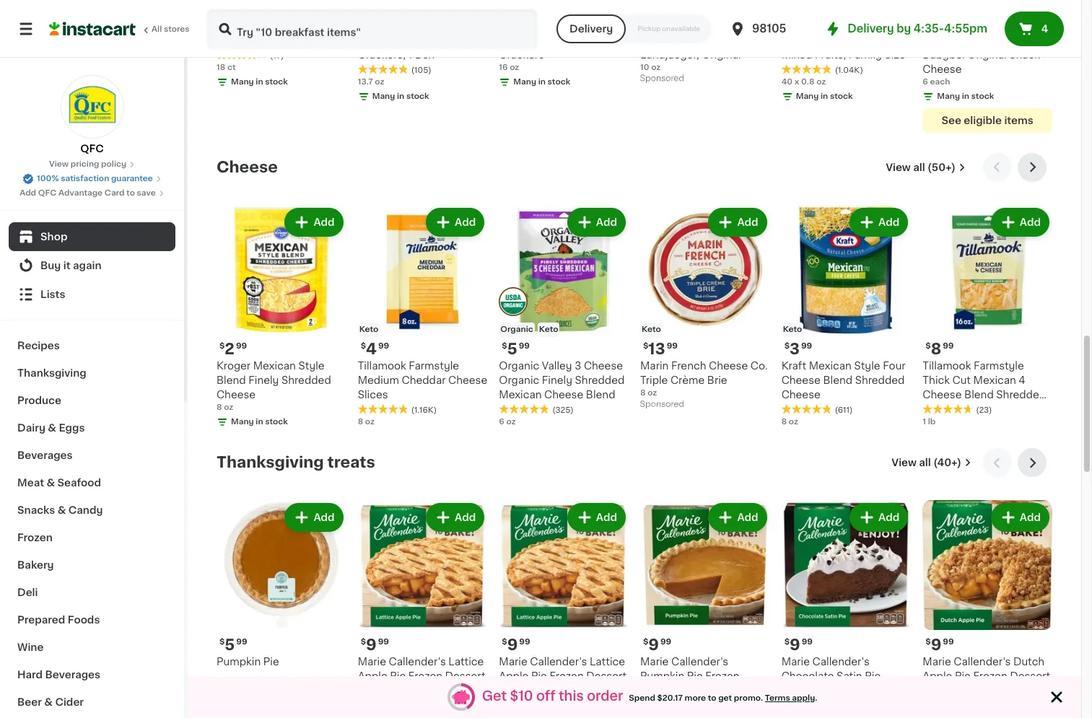 Task type: locate. For each thing, give the bounding box(es) containing it.
in down the 40 x 0.8 oz
[[821, 92, 828, 100]]

keto up valley
[[539, 326, 558, 334]]

add for pumpkin pie
[[314, 513, 335, 523]]

callender's inside marie callender's dutch apple pie frozen dessert
[[954, 657, 1011, 667]]

2 tillamook from the left
[[923, 361, 971, 371]]

1 vertical spatial all
[[919, 458, 931, 468]]

save down the guarantee
[[137, 189, 156, 197]]

9 for (690)
[[649, 638, 659, 653]]

organic up 6 oz
[[499, 376, 540, 386]]

1 horizontal spatial buy
[[927, 37, 943, 45]]

2 sponsored badge image from the top
[[640, 401, 684, 409]]

1 horizontal spatial 8 oz
[[782, 418, 799, 426]]

stock down kroger mexican style blend finely shredded cheese 8 oz
[[265, 418, 288, 426]]

2 item carousel region from the top
[[217, 449, 1053, 718]]

0 horizontal spatial lattice
[[449, 657, 484, 667]]

8 down kroger
[[217, 404, 222, 412]]

1 horizontal spatial $ 5 99
[[502, 342, 530, 357]]

mexican down the $ 3 99
[[809, 361, 852, 371]]

many down kroger mexican style blend finely shredded cheese 8 oz
[[231, 418, 254, 426]]

3 right valley
[[575, 361, 582, 371]]

2 keto from the left
[[359, 326, 379, 334]]

$ 9 99
[[643, 638, 672, 653], [361, 638, 389, 653], [502, 638, 530, 653], [785, 638, 813, 653], [926, 638, 954, 653]]

$ 2 99
[[220, 342, 247, 357]]

1 vertical spatial 3
[[575, 361, 582, 371]]

organic
[[501, 326, 533, 334], [499, 361, 540, 371], [499, 376, 540, 386]]

cheese inside tillamook farmstyle medium cheddar cheese slices
[[448, 376, 488, 386]]

1 horizontal spatial farmstyle
[[974, 361, 1024, 371]]

callender's
[[671, 657, 729, 667], [389, 657, 446, 667], [530, 657, 587, 667], [813, 657, 870, 667], [954, 657, 1011, 667]]

tillamook up thick
[[923, 361, 971, 371]]

frozen inside marie callender's chocolate satin pie frozen dessert
[[782, 686, 816, 696]]

$ inside the $ 3 99
[[785, 342, 790, 350]]

$ inside $ 8 99
[[926, 342, 931, 350]]

1 8 oz from the left
[[358, 418, 375, 426]]

sponsored badge image inside 'item carousel' region
[[640, 401, 684, 409]]

0 horizontal spatial thanksgiving
[[17, 368, 86, 378]]

0 vertical spatial pumpkin
[[217, 657, 261, 667]]

1 horizontal spatial apple
[[499, 672, 529, 682]]

1 horizontal spatial 6
[[923, 78, 928, 86]]

1 $ 9 99 from the left
[[643, 638, 672, 653]]

0 vertical spatial item carousel region
[[217, 153, 1053, 437]]

style inside kraft mexican style four cheese blend shredded cheese
[[854, 361, 881, 371]]

qfc
[[80, 144, 104, 154], [38, 189, 57, 197]]

$ 4 99 up "ritz"
[[361, 16, 389, 31]]

all left (50+)
[[914, 162, 925, 172]]

meat & seafood
[[17, 478, 101, 488]]

1 inside ritz original flavor crackers, 1 box
[[408, 50, 413, 60]]

buy any 2, save $1
[[927, 37, 1001, 45]]

& inside meat & seafood link
[[47, 478, 55, 488]]

cider
[[55, 698, 84, 708]]

0 vertical spatial to
[[126, 189, 135, 197]]

oz inside premium original saltine crackers 16 oz
[[510, 63, 519, 71]]

oz right 16
[[510, 63, 519, 71]]

view left (50+)
[[886, 162, 911, 172]]

0 horizontal spatial 5
[[225, 638, 235, 653]]

8 oz down slices
[[358, 418, 375, 426]]

view all (40+) link
[[892, 456, 972, 470]]

add button for kraft mexican style four cheese blend shredded cheese
[[851, 209, 907, 235]]

oz right 0.8
[[817, 78, 826, 86]]

add for marie callender's dutch apple pie frozen dessert
[[1020, 513, 1041, 523]]

original inside the babybel original snack cheese 6 each
[[968, 50, 1007, 60]]

dessert inside marie callender's pumpkin pie frozen dessert
[[640, 686, 681, 696]]

original inside ritz original flavor crackers, 1 box
[[380, 35, 419, 45]]

1 keto from the left
[[642, 326, 661, 334]]

1 vertical spatial $ 5 99
[[220, 638, 247, 653]]

original left saltine
[[547, 35, 586, 45]]

mexican inside "organic valley 3 cheese organic finely shredded mexican cheese blend"
[[499, 390, 542, 400]]

1 item carousel region from the top
[[217, 153, 1053, 437]]

mexican right kroger
[[253, 361, 296, 371]]

99 inside $ 14 99
[[244, 16, 255, 24]]

1 finely from the left
[[249, 376, 279, 386]]

delivery
[[848, 23, 894, 34], [570, 24, 613, 34]]

8 inside kroger mexican style blend finely shredded cheese 8 oz
[[217, 404, 222, 412]]

Search field
[[208, 10, 537, 48]]

& for snacks
[[58, 505, 66, 516]]

2 horizontal spatial 6
[[931, 16, 942, 31]]

in down kroger mexican style blend finely shredded cheese 8 oz
[[256, 418, 263, 426]]

1 tillamook from the left
[[358, 361, 406, 371]]

pumpkin
[[217, 657, 261, 667], [640, 672, 685, 682]]

callender's for ★★★★★
[[813, 657, 870, 667]]

add button for kroger mexican style blend finely shredded cheese
[[286, 209, 342, 235]]

0 horizontal spatial $ 5 99
[[220, 638, 247, 653]]

0 vertical spatial 3
[[790, 342, 800, 357]]

18
[[217, 63, 226, 71]]

100%
[[37, 175, 59, 183]]

1 vertical spatial 6
[[923, 78, 928, 86]]

1 horizontal spatial style
[[854, 361, 881, 371]]

oz right 10
[[651, 63, 661, 71]]

oz down "organic valley 3 cheese organic finely shredded mexican cheese blend"
[[506, 418, 516, 426]]

cheese inside the marin french cheese co. triple crème brie 8 oz
[[709, 361, 748, 371]]

many in stock down (17)
[[231, 78, 288, 86]]

apple
[[358, 672, 388, 682], [499, 672, 529, 682], [923, 672, 953, 682]]

apple inside marie callender's dutch apple pie frozen dessert
[[923, 672, 953, 682]]

all inside popup button
[[914, 162, 925, 172]]

shredded inside kraft mexican style four cheese blend shredded cheese
[[855, 376, 905, 386]]

cut
[[953, 376, 971, 386]]

many in stock up the see
[[937, 92, 994, 100]]

& for beer
[[44, 698, 53, 708]]

buy it again link
[[9, 251, 175, 280]]

$10
[[510, 691, 533, 704]]

5 up pumpkin pie at the left
[[225, 638, 235, 653]]

1 farmstyle from the left
[[409, 361, 459, 371]]

finely down kroger
[[249, 376, 279, 386]]

oz inside kroger mexican style blend finely shredded cheese 8 oz
[[224, 404, 233, 412]]

cheese inside the babybel original snack cheese 6 each
[[923, 64, 962, 74]]

0 horizontal spatial 8 oz
[[358, 418, 375, 426]]

to left the get
[[708, 695, 717, 703]]

1 horizontal spatial lattice
[[590, 657, 625, 667]]

all left (40+)
[[919, 458, 931, 468]]

4 marie from the left
[[782, 657, 810, 667]]

0 vertical spatial save
[[972, 37, 991, 45]]

1 vertical spatial sponsored badge image
[[640, 401, 684, 409]]

many in stock down kroger mexican style blend finely shredded cheese 8 oz
[[231, 418, 288, 426]]

delivery inside "link"
[[848, 23, 894, 34]]

callender's inside marie callender's pumpkin pie frozen dessert
[[671, 657, 729, 667]]

tillamook up medium in the bottom of the page
[[358, 361, 406, 371]]

0 horizontal spatial 6
[[499, 418, 505, 426]]

3 9 from the left
[[507, 638, 518, 653]]

add button for tillamook farmstyle medium cheddar cheese slices
[[428, 209, 483, 235]]

2,
[[962, 37, 970, 45]]

farmstyle inside tillamook farmstyle medium cheddar cheese slices
[[409, 361, 459, 371]]

shredded inside "organic valley 3 cheese organic finely shredded mexican cheese blend"
[[575, 376, 625, 386]]

1 vertical spatial 5
[[225, 638, 235, 653]]

18 ct
[[217, 63, 236, 71]]

99 inside $ 8 99
[[943, 342, 954, 350]]

3 callender's from the left
[[530, 657, 587, 667]]

0 horizontal spatial to
[[126, 189, 135, 197]]

0 horizontal spatial marie callender's lattice apple pie frozen dessert
[[358, 657, 486, 682]]

2 finely from the left
[[542, 376, 573, 386]]

view pricing policy
[[49, 160, 126, 168]]

(105)
[[411, 66, 432, 74]]

5 down organic keto
[[507, 342, 517, 357]]

& inside the beer & cider "link"
[[44, 698, 53, 708]]

0 horizontal spatial 3
[[575, 361, 582, 371]]

2 8 oz from the left
[[782, 418, 799, 426]]

close image
[[1048, 689, 1066, 706]]

0 vertical spatial buy
[[927, 37, 943, 45]]

thanksgiving link
[[9, 360, 175, 387]]

organic for organic valley 3 cheese organic finely shredded mexican cheese blend
[[499, 361, 540, 371]]

mexican up (23) on the bottom right
[[974, 376, 1017, 386]]

kroger mexican style blend finely shredded cheese 8 oz
[[217, 361, 331, 412]]

add for tillamook farmstyle thick cut mexican 4 cheese blend shredded cheese
[[1020, 217, 1041, 227]]

0 horizontal spatial pumpkin
[[217, 657, 261, 667]]

1 vertical spatial thanksgiving
[[217, 455, 324, 470]]

1 vertical spatial item carousel region
[[217, 449, 1053, 718]]

shop link
[[9, 222, 175, 251]]

to down the guarantee
[[126, 189, 135, 197]]

callender's for (306)
[[530, 657, 587, 667]]

item badge image
[[499, 287, 528, 316]]

view inside "link"
[[892, 458, 917, 468]]

fruit
[[824, 35, 846, 45]]

it
[[63, 261, 71, 271]]

buy for buy it again
[[40, 261, 61, 271]]

4 inside button
[[1042, 24, 1049, 34]]

0 vertical spatial $ 5 99
[[502, 342, 530, 357]]

& right beer
[[44, 698, 53, 708]]

2 farmstyle from the left
[[974, 361, 1024, 371]]

$ 4 99 up premium on the top of page
[[502, 16, 531, 31]]

(23)
[[976, 407, 992, 415]]

5 marie from the left
[[923, 657, 951, 667]]

all stores link
[[49, 9, 191, 49]]

stock down premium original saltine crackers 16 oz
[[548, 78, 571, 86]]

1 vertical spatial to
[[708, 695, 717, 703]]

1 9 from the left
[[649, 638, 659, 653]]

buy left it
[[40, 261, 61, 271]]

1 horizontal spatial 1
[[923, 418, 926, 426]]

beverages up cider
[[45, 670, 100, 680]]

1 horizontal spatial thanksgiving
[[217, 455, 324, 470]]

0 horizontal spatial tillamook
[[358, 361, 406, 371]]

dessert
[[445, 672, 486, 682], [587, 672, 627, 682], [1010, 672, 1051, 682], [640, 686, 681, 696], [818, 686, 859, 696]]

$ 9 99 for (306)
[[502, 638, 530, 653]]

off
[[536, 691, 556, 704]]

$ 5 99 up pumpkin pie at the left
[[220, 638, 247, 653]]

style for blend
[[854, 361, 881, 371]]

stores
[[164, 25, 190, 33]]

thanksgiving inside thanksgiving treats link
[[217, 455, 324, 470]]

2 apple from the left
[[499, 672, 529, 682]]

order
[[587, 691, 623, 704]]

original for crackers,
[[380, 35, 419, 45]]

farmstyle up (23) on the bottom right
[[974, 361, 1024, 371]]

& inside dairy & eggs link
[[48, 423, 56, 433]]

in down "crackers,"
[[397, 92, 405, 100]]

2
[[225, 342, 235, 357]]

1 vertical spatial beverages
[[45, 670, 100, 680]]

produce link
[[9, 387, 175, 414]]

$ inside $ 2 99
[[220, 342, 225, 350]]

beer & cider link
[[9, 689, 175, 716]]

original inside "bavarian meats lil' landjaeger, original 10 oz"
[[702, 50, 741, 60]]

in down lay
[[256, 78, 263, 86]]

0 vertical spatial qfc
[[80, 144, 104, 154]]

frozen inside frozen link
[[17, 533, 53, 543]]

0 horizontal spatial 1
[[408, 50, 413, 60]]

marie for ★★★★★
[[782, 657, 810, 667]]

1 horizontal spatial finely
[[542, 376, 573, 386]]

beverages down dairy & eggs
[[17, 451, 73, 461]]

(1.04k)
[[835, 66, 863, 74]]

1 vertical spatial pumpkin
[[640, 672, 685, 682]]

5 callender's from the left
[[954, 657, 1011, 667]]

1 vertical spatial qfc
[[38, 189, 57, 197]]

0 horizontal spatial qfc
[[38, 189, 57, 197]]

8 oz for 3
[[782, 418, 799, 426]]

1 horizontal spatial pumpkin
[[640, 672, 685, 682]]

item carousel region
[[217, 153, 1053, 437], [217, 449, 1053, 718]]

3 apple from the left
[[923, 672, 953, 682]]

apple for add button associated with marie callender's lattice apple pie frozen dessert
[[499, 672, 529, 682]]

add for kraft mexican style four cheese blend shredded cheese
[[879, 217, 900, 227]]

1 left lb at the right
[[923, 418, 926, 426]]

keto for 4
[[359, 326, 379, 334]]

pie inside marie callender's chocolate satin pie frozen dessert
[[865, 672, 881, 682]]

delivery inside button
[[570, 24, 613, 34]]

6
[[931, 16, 942, 31], [923, 78, 928, 86], [499, 418, 505, 426]]

0 horizontal spatial farmstyle
[[409, 361, 459, 371]]

in up eligible
[[962, 92, 970, 100]]

delivery up snacks,
[[848, 23, 894, 34]]

& right meat
[[47, 478, 55, 488]]

view for view all (50+)
[[886, 162, 911, 172]]

thanksgiving for thanksgiving
[[17, 368, 86, 378]]

5 for pumpkin
[[225, 638, 235, 653]]

many in stock down 13.7 oz on the left top of the page
[[372, 92, 429, 100]]

keto up medium in the bottom of the page
[[359, 326, 379, 334]]

view left (40+)
[[892, 458, 917, 468]]

1 vertical spatial buy
[[40, 261, 61, 271]]

8 down kraft
[[782, 418, 787, 426]]

stock inside 'item carousel' region
[[265, 418, 288, 426]]

8 down slices
[[358, 418, 363, 426]]

ritz
[[358, 35, 377, 45]]

view all (50+) button
[[880, 153, 972, 182]]

0 vertical spatial thanksgiving
[[17, 368, 86, 378]]

2 vertical spatial 6
[[499, 418, 505, 426]]

0 vertical spatial 5
[[507, 342, 517, 357]]

1 horizontal spatial save
[[972, 37, 991, 45]]

keto up the $ 3 99
[[783, 326, 802, 334]]

8 down triple
[[640, 389, 646, 397]]

original down $1
[[968, 50, 1007, 60]]

mexican inside kroger mexican style blend finely shredded cheese 8 oz
[[253, 361, 296, 371]]

save
[[972, 37, 991, 45], [137, 189, 156, 197]]

thanksgiving inside thanksgiving link
[[17, 368, 86, 378]]

mexican up 6 oz
[[499, 390, 542, 400]]

instacart logo image
[[49, 20, 136, 38]]

dairy & eggs
[[17, 423, 85, 433]]

original inside premium original saltine crackers 16 oz
[[547, 35, 586, 45]]

original down "lil'"
[[702, 50, 741, 60]]

all inside "link"
[[919, 458, 931, 468]]

tillamook
[[358, 361, 406, 371], [923, 361, 971, 371]]

1 horizontal spatial 3
[[790, 342, 800, 357]]

blend
[[217, 376, 246, 386], [823, 376, 853, 386], [586, 390, 616, 400], [965, 390, 994, 400]]

8 up thick
[[931, 342, 942, 357]]

organic valley 3 cheese organic finely shredded mexican cheese blend
[[499, 361, 625, 400]]

service type group
[[557, 14, 712, 43]]

1 horizontal spatial 5
[[507, 342, 517, 357]]

view all (50+)
[[886, 162, 956, 172]]

callender's inside marie callender's chocolate satin pie frozen dessert
[[813, 657, 870, 667]]

beverages inside 'link'
[[45, 670, 100, 680]]

$ 19 99
[[643, 16, 679, 31]]

sponsored badge image down 10
[[640, 74, 684, 83]]

& left candy
[[58, 505, 66, 516]]

3 up kraft
[[790, 342, 800, 357]]

4 9 from the left
[[790, 638, 801, 653]]

tillamook for 8
[[923, 361, 971, 371]]

$ 5 99 for organic
[[502, 342, 530, 357]]

2 horizontal spatial apple
[[923, 672, 953, 682]]

view up 100% on the top left
[[49, 160, 69, 168]]

4 callender's from the left
[[813, 657, 870, 667]]

9
[[649, 638, 659, 653], [366, 638, 377, 653], [507, 638, 518, 653], [790, 638, 801, 653], [931, 638, 942, 653]]

original up "crackers,"
[[380, 35, 419, 45]]

0 vertical spatial sponsored badge image
[[640, 74, 684, 83]]

6 inside 'item carousel' region
[[499, 418, 505, 426]]

buy down 4:35-
[[927, 37, 943, 45]]

add for marie callender's chocolate satin pie frozen dessert
[[879, 513, 900, 523]]

99 inside $ 19 99
[[667, 16, 679, 24]]

add button for marie callender's pumpkin pie frozen dessert
[[710, 505, 766, 531]]

0 vertical spatial all
[[914, 162, 925, 172]]

1 horizontal spatial to
[[708, 695, 717, 703]]

4 for ritz original flavor crackers, 1 box
[[366, 16, 377, 31]]

1 horizontal spatial delivery
[[848, 23, 894, 34]]

add button
[[286, 209, 342, 235], [428, 209, 483, 235], [569, 209, 625, 235], [710, 209, 766, 235], [851, 209, 907, 235], [993, 209, 1048, 235], [286, 505, 342, 531], [428, 505, 483, 531], [569, 505, 625, 531], [710, 505, 766, 531], [851, 505, 907, 531], [993, 505, 1048, 531]]

oz right the 42
[[512, 700, 521, 708]]

tillamook inside tillamook farmstyle medium cheddar cheese slices
[[358, 361, 406, 371]]

finely down valley
[[542, 376, 573, 386]]

lil'
[[721, 35, 735, 45]]

$ 4 99 for premium original saltine crackers
[[502, 16, 531, 31]]

meat
[[17, 478, 44, 488]]

delivery for delivery by 4:35-4:55pm
[[848, 23, 894, 34]]

style inside kroger mexican style blend finely shredded cheese 8 oz
[[299, 361, 325, 371]]

mexican inside kraft mexican style four cheese blend shredded cheese
[[809, 361, 852, 371]]

& inside the snacks & candy 'link'
[[58, 505, 66, 516]]

shredded inside kroger mexican style blend finely shredded cheese 8 oz
[[282, 376, 331, 386]]

99 inside the $ 3 99
[[801, 342, 812, 350]]

oz
[[651, 63, 661, 71], [510, 63, 519, 71], [375, 78, 384, 86], [817, 78, 826, 86], [648, 389, 657, 397], [224, 404, 233, 412], [365, 418, 375, 426], [506, 418, 516, 426], [789, 418, 799, 426], [512, 700, 521, 708]]

0 horizontal spatial style
[[299, 361, 325, 371]]

8 oz down kraft
[[782, 418, 799, 426]]

save right 2,
[[972, 37, 991, 45]]

0 vertical spatial 1
[[408, 50, 413, 60]]

42
[[499, 700, 510, 708]]

1 vertical spatial organic
[[499, 361, 540, 371]]

9 for ★★★★★
[[790, 638, 801, 653]]

lay
[[242, 35, 261, 45]]

sponsored badge image
[[640, 74, 684, 83], [640, 401, 684, 409]]

produce
[[17, 396, 61, 406]]

pie
[[263, 657, 279, 667], [687, 672, 703, 682], [390, 672, 406, 682], [531, 672, 547, 682], [865, 672, 881, 682], [955, 672, 971, 682]]

qfc down 100% on the top left
[[38, 189, 57, 197]]

delivery up saltine
[[570, 24, 613, 34]]

dessert inside marie callender's dutch apple pie frozen dessert
[[1010, 672, 1051, 682]]

1 sponsored badge image from the top
[[640, 74, 684, 83]]

3 $ 9 99 from the left
[[502, 638, 530, 653]]

prepared
[[17, 615, 65, 625]]

$ 5 99 down organic keto
[[502, 342, 530, 357]]

shredded
[[282, 376, 331, 386], [575, 376, 625, 386], [855, 376, 905, 386], [997, 390, 1046, 400]]

0 vertical spatial organic
[[501, 326, 533, 334]]

4 $ 9 99 from the left
[[785, 638, 813, 653]]

1 horizontal spatial tillamook
[[923, 361, 971, 371]]

by
[[897, 23, 911, 34]]

saltine
[[589, 35, 624, 45]]

oz down kroger
[[224, 404, 233, 412]]

$ 4 99 up medium in the bottom of the page
[[361, 342, 389, 357]]

8 oz for 4
[[358, 418, 375, 426]]

0 horizontal spatial delivery
[[570, 24, 613, 34]]

dutch
[[1014, 657, 1045, 667]]

9 for (306)
[[507, 638, 518, 653]]

delivery by 4:35-4:55pm link
[[825, 20, 988, 38]]

1 horizontal spatial qfc
[[80, 144, 104, 154]]

in inside 'item carousel' region
[[256, 418, 263, 426]]

oz down triple
[[648, 389, 657, 397]]

add button for pumpkin pie
[[286, 505, 342, 531]]

2 style from the left
[[854, 361, 881, 371]]

tillamook inside tillamook farmstyle thick cut mexican 4 cheese blend shredded cheese
[[923, 361, 971, 371]]

3 marie from the left
[[499, 657, 528, 667]]

add for marie callender's pumpkin pie frozen dessert
[[738, 513, 759, 523]]

4 keto from the left
[[783, 326, 802, 334]]

view inside popup button
[[886, 162, 911, 172]]

★★★★★
[[217, 50, 267, 60], [217, 50, 267, 60], [358, 64, 408, 74], [358, 64, 408, 74], [782, 64, 832, 74], [782, 64, 832, 74], [358, 405, 408, 415], [358, 405, 408, 415], [499, 405, 550, 415], [499, 405, 550, 415], [782, 405, 832, 415], [782, 405, 832, 415], [923, 405, 974, 415], [923, 405, 974, 415], [499, 686, 550, 696], [499, 686, 550, 696], [640, 700, 691, 710], [640, 700, 691, 710], [782, 700, 832, 710], [782, 700, 832, 710]]

promo.
[[734, 695, 763, 703]]

$ 4 99 inside product "group"
[[361, 342, 389, 357]]

bavarian
[[640, 35, 684, 45]]

$ 9 99 for (690)
[[643, 638, 672, 653]]

qfc up the view pricing policy link
[[80, 144, 104, 154]]

keto up 13
[[642, 326, 661, 334]]

beverages link
[[9, 442, 175, 469]]

sponsored badge image down triple
[[640, 401, 684, 409]]

3 keto from the left
[[539, 326, 558, 334]]

1 vertical spatial save
[[137, 189, 156, 197]]

product group containing 19
[[640, 0, 770, 86]]

1 horizontal spatial marie callender's lattice apple pie frozen dessert
[[499, 657, 627, 682]]

10
[[640, 63, 650, 71]]

None search field
[[207, 9, 538, 49]]

all for (50+)
[[914, 162, 925, 172]]

1 marie from the left
[[640, 657, 669, 667]]

organic down item badge icon
[[501, 326, 533, 334]]

farmstyle up cheddar
[[409, 361, 459, 371]]

organic left valley
[[499, 361, 540, 371]]

product group containing 3
[[782, 205, 911, 428]]

marie inside marie callender's chocolate satin pie frozen dessert
[[782, 657, 810, 667]]

delivery button
[[557, 14, 626, 43]]

0 horizontal spatial apple
[[358, 672, 388, 682]]

$ 6 59
[[926, 16, 954, 31]]

many down ct
[[231, 78, 254, 86]]

lattice up get
[[449, 657, 484, 667]]

1 left 'box'
[[408, 50, 413, 60]]

0 horizontal spatial buy
[[40, 261, 61, 271]]

19
[[649, 16, 666, 31]]

apply
[[792, 695, 815, 703]]

1 style from the left
[[299, 361, 325, 371]]

(40+)
[[934, 458, 962, 468]]

many in stock down crackers
[[514, 78, 571, 86]]

keto
[[642, 326, 661, 334], [359, 326, 379, 334], [539, 326, 558, 334], [783, 326, 802, 334]]

0 horizontal spatial finely
[[249, 376, 279, 386]]

farmstyle inside tillamook farmstyle thick cut mexican 4 cheese blend shredded cheese
[[974, 361, 1024, 371]]

lattice up the order
[[590, 657, 625, 667]]

$ inside $ 12 welch's fruit snacks, mixed fruits, family size
[[785, 16, 790, 24]]

& left eggs
[[48, 423, 56, 433]]

98105
[[752, 23, 787, 34]]

add for kroger mexican style blend finely shredded cheese
[[314, 217, 335, 227]]

1 callender's from the left
[[671, 657, 729, 667]]

product group
[[640, 0, 770, 86], [923, 0, 1053, 133], [217, 205, 346, 431], [358, 205, 488, 428], [499, 205, 629, 428], [640, 205, 770, 413], [782, 205, 911, 428], [923, 205, 1053, 428], [217, 501, 346, 669], [358, 501, 488, 718], [499, 501, 629, 710], [640, 501, 770, 718], [782, 501, 911, 718], [923, 501, 1053, 718]]

blend inside kraft mexican style four cheese blend shredded cheese
[[823, 376, 853, 386]]

snack
[[1010, 50, 1041, 60]]

product group containing 6
[[923, 0, 1053, 133]]

medium
[[358, 376, 399, 386]]

in down crackers
[[538, 78, 546, 86]]

8 inside the marin french cheese co. triple crème brie 8 oz
[[640, 389, 646, 397]]

marie inside marie callender's pumpkin pie frozen dessert
[[640, 657, 669, 667]]



Task type: vqa. For each thing, say whether or not it's contained in the screenshot.
second THE SPONSORED BADGE 'image'
yes



Task type: describe. For each thing, give the bounding box(es) containing it.
pumpkin pie
[[217, 657, 279, 667]]

5 for organic
[[507, 342, 517, 357]]

kraft mexican style four cheese blend shredded cheese
[[782, 361, 906, 400]]

2 vertical spatial organic
[[499, 376, 540, 386]]

$ 9 99 for ★★★★★
[[785, 638, 813, 653]]

1 lattice from the left
[[449, 657, 484, 667]]

shredded inside tillamook farmstyle thick cut mexican 4 cheese blend shredded cheese
[[997, 390, 1046, 400]]

all for (40+)
[[919, 458, 931, 468]]

add button for organic valley 3 cheese organic finely shredded mexican cheese blend
[[569, 209, 625, 235]]

12
[[790, 16, 806, 31]]

bakery
[[17, 560, 54, 570]]

callender's for (690)
[[671, 657, 729, 667]]

0 vertical spatial 6
[[931, 16, 942, 31]]

2 9 from the left
[[366, 638, 377, 653]]

hard
[[17, 670, 43, 680]]

thanksgiving treats
[[217, 455, 375, 470]]

see eligible items button
[[923, 108, 1053, 133]]

marie callender's pumpkin pie frozen dessert
[[640, 657, 740, 696]]

policy
[[101, 160, 126, 168]]

dairy & eggs link
[[9, 414, 175, 442]]

16
[[499, 63, 508, 71]]

oz right the 13.7
[[375, 78, 384, 86]]

babybel original snack cheese 6 each
[[923, 50, 1041, 86]]

candy
[[68, 505, 103, 516]]

view for view pricing policy
[[49, 160, 69, 168]]

2 $ 9 99 from the left
[[361, 638, 389, 653]]

co.
[[751, 361, 768, 371]]

dessert inside marie callender's chocolate satin pie frozen dessert
[[818, 686, 859, 696]]

thanksgiving for thanksgiving treats
[[217, 455, 324, 470]]

any
[[945, 37, 961, 45]]

pie inside marie callender's dutch apple pie frozen dessert
[[955, 672, 971, 682]]

$ 5 99 for pumpkin
[[220, 638, 247, 653]]

2 callender's from the left
[[389, 657, 446, 667]]

recipes link
[[9, 332, 175, 360]]

get
[[482, 691, 507, 704]]

.
[[815, 695, 818, 703]]

cheese inside kroger mexican style blend finely shredded cheese 8 oz
[[217, 390, 256, 400]]

qfc link
[[60, 75, 124, 156]]

stock down the (105)
[[406, 92, 429, 100]]

40
[[782, 78, 793, 86]]

eggs
[[59, 423, 85, 433]]

advantage
[[58, 189, 103, 197]]

farmstyle for 4
[[409, 361, 459, 371]]

4:55pm
[[945, 23, 988, 34]]

$ inside $ 19 99
[[643, 16, 649, 24]]

marie for (306)
[[499, 657, 528, 667]]

terms
[[765, 695, 790, 703]]

98105 button
[[729, 9, 816, 49]]

all stores
[[152, 25, 190, 33]]

item carousel region containing thanksgiving treats
[[217, 449, 1053, 718]]

product group containing 13
[[640, 205, 770, 413]]

see
[[942, 115, 962, 125]]

42 oz
[[499, 700, 521, 708]]

40 x 0.8 oz
[[782, 78, 826, 86]]

dairy
[[17, 423, 45, 433]]

marie callender's dutch apple pie frozen dessert
[[923, 657, 1051, 682]]

1 apple from the left
[[358, 672, 388, 682]]

add button for marie callender's dutch apple pie frozen dessert
[[993, 505, 1048, 531]]

3 inside "organic valley 3 cheese organic finely shredded mexican cheese blend"
[[575, 361, 582, 371]]

1 marie callender's lattice apple pie frozen dessert from the left
[[358, 657, 486, 682]]

spend
[[629, 695, 656, 703]]

snacks,
[[849, 35, 888, 45]]

& for meat
[[47, 478, 55, 488]]

keto for 13
[[642, 326, 661, 334]]

four
[[883, 361, 906, 371]]

finely inside "organic valley 3 cheese organic finely shredded mexican cheese blend"
[[542, 376, 573, 386]]

snacks & candy link
[[9, 497, 175, 524]]

$ inside the $ 6 59
[[926, 16, 931, 24]]

$20.17
[[658, 695, 683, 703]]

(50+)
[[928, 162, 956, 172]]

many down crackers
[[514, 78, 537, 86]]

view for view all (40+)
[[892, 458, 917, 468]]

many down 0.8
[[796, 92, 819, 100]]

prepared foods
[[17, 615, 100, 625]]

crackers,
[[358, 50, 406, 60]]

2 marie from the left
[[358, 657, 386, 667]]

4 inside tillamook farmstyle thick cut mexican 4 cheese blend shredded cheese
[[1019, 376, 1026, 386]]

marie inside marie callender's dutch apple pie frozen dessert
[[923, 657, 951, 667]]

lists
[[40, 290, 65, 300]]

card
[[105, 189, 125, 197]]

add qfc advantage card to save link
[[20, 188, 165, 199]]

1 vertical spatial 1
[[923, 418, 926, 426]]

beer
[[17, 698, 42, 708]]

frozen inside marie callender's pumpkin pie frozen dessert
[[706, 672, 740, 682]]

6 inside the babybel original snack cheese 6 each
[[923, 78, 928, 86]]

add button for marie callender's lattice apple pie frozen dessert
[[569, 505, 625, 531]]

sponsored badge image for 13
[[640, 401, 684, 409]]

x
[[795, 78, 800, 86]]

add button for marie callender's chocolate satin pie frozen dessert
[[851, 505, 907, 531]]

see eligible items
[[942, 115, 1034, 125]]

many inside 'item carousel' region
[[231, 418, 254, 426]]

crème
[[671, 376, 705, 386]]

ritz original flavor crackers, 1 box
[[358, 35, 452, 60]]

99 inside the $ 13 99
[[667, 342, 678, 350]]

oz down kraft
[[789, 418, 799, 426]]

treats
[[328, 455, 375, 470]]

$ 14 99
[[220, 16, 255, 31]]

view all (40+)
[[892, 458, 962, 468]]

original for crackers
[[547, 35, 586, 45]]

welch's
[[782, 35, 821, 45]]

satisfaction
[[61, 175, 109, 183]]

many down 13.7 oz on the left top of the page
[[372, 92, 395, 100]]

pie inside marie callender's pumpkin pie frozen dessert
[[687, 672, 703, 682]]

$ inside $ 14 99
[[220, 16, 225, 24]]

valley
[[542, 361, 572, 371]]

style for shredded
[[299, 361, 325, 371]]

stock down (17)
[[265, 78, 288, 86]]

buy for buy any 2, save $1
[[927, 37, 943, 45]]

keto for 3
[[783, 326, 802, 334]]

prepared foods link
[[9, 607, 175, 634]]

kroger
[[217, 361, 251, 371]]

$ inside the $ 13 99
[[643, 342, 649, 350]]

13.7 oz
[[358, 78, 384, 86]]

satin
[[837, 672, 863, 682]]

add button for tillamook farmstyle thick cut mexican 4 cheese blend shredded cheese
[[993, 209, 1048, 235]]

pricing
[[71, 160, 99, 168]]

tillamook for 4
[[358, 361, 406, 371]]

add for marie callender's lattice apple pie frozen dessert
[[596, 513, 617, 523]]

seafood
[[57, 478, 101, 488]]

add for tillamook farmstyle medium cheddar cheese slices
[[455, 217, 476, 227]]

many down each
[[937, 92, 960, 100]]

100% satisfaction guarantee button
[[22, 170, 162, 185]]

99 inside $ 2 99
[[236, 342, 247, 350]]

(1.16k)
[[411, 407, 437, 415]]

deli
[[17, 588, 38, 598]]

terms apply button
[[765, 694, 815, 705]]

& for dairy
[[48, 423, 56, 433]]

marie for (690)
[[640, 657, 669, 667]]

mix
[[303, 35, 321, 45]]

to inside get $10 off this order spend $20.17 more to get promo. terms apply .
[[708, 695, 717, 703]]

oz down slices
[[365, 418, 375, 426]]

$ 4 99 for tillamook farmstyle medium cheddar cheese slices
[[361, 342, 389, 357]]

qfc logo image
[[60, 75, 124, 139]]

product group containing 8
[[923, 205, 1053, 428]]

13
[[649, 342, 666, 357]]

farmstyle for 8
[[974, 361, 1024, 371]]

stock down '(1.04k)'
[[830, 92, 853, 100]]

2 marie callender's lattice apple pie frozen dessert from the left
[[499, 657, 627, 682]]

deli link
[[9, 579, 175, 607]]

meats
[[686, 35, 718, 45]]

frito lay classic mix
[[217, 35, 321, 45]]

frozen inside marie callender's dutch apple pie frozen dessert
[[974, 672, 1008, 682]]

apple for add button corresponding to marie callender's dutch apple pie frozen dessert
[[923, 672, 953, 682]]

lists link
[[9, 280, 175, 309]]

sponsored badge image for 19
[[640, 74, 684, 83]]

more
[[685, 695, 706, 703]]

0 vertical spatial beverages
[[17, 451, 73, 461]]

$ 4 99 for ritz original flavor crackers, 1 box
[[361, 16, 389, 31]]

0 horizontal spatial save
[[137, 189, 156, 197]]

hard beverages
[[17, 670, 100, 680]]

add qfc advantage card to save
[[20, 189, 156, 197]]

original for cheese
[[968, 50, 1007, 60]]

pumpkin inside marie callender's pumpkin pie frozen dessert
[[640, 672, 685, 682]]

blend inside "organic valley 3 cheese organic finely shredded mexican cheese blend"
[[586, 390, 616, 400]]

add for organic valley 3 cheese organic finely shredded mexican cheese blend
[[596, 217, 617, 227]]

premium original saltine crackers 16 oz
[[499, 35, 624, 71]]

mexican inside tillamook farmstyle thick cut mexican 4 cheese blend shredded cheese
[[974, 376, 1017, 386]]

13.7
[[358, 78, 373, 86]]

product group containing 2
[[217, 205, 346, 431]]

2 lattice from the left
[[590, 657, 625, 667]]

finely inside kroger mexican style blend finely shredded cheese 8 oz
[[249, 376, 279, 386]]

oz inside the marin french cheese co. triple crème brie 8 oz
[[648, 389, 657, 397]]

organic for organic keto
[[501, 326, 533, 334]]

shop
[[40, 232, 67, 242]]

product group containing 4
[[358, 205, 488, 428]]

0.8
[[802, 78, 815, 86]]

4 for premium original saltine crackers
[[507, 16, 518, 31]]

stock up eligible
[[972, 92, 994, 100]]

5 $ 9 99 from the left
[[926, 638, 954, 653]]

item carousel region containing cheese
[[217, 153, 1053, 437]]

many in stock down 0.8
[[796, 92, 853, 100]]

5 9 from the left
[[931, 638, 942, 653]]

oz inside "bavarian meats lil' landjaeger, original 10 oz"
[[651, 63, 661, 71]]

wine
[[17, 643, 44, 653]]

$ 12 welch's fruit snacks, mixed fruits, family size
[[782, 16, 906, 60]]

blend inside kroger mexican style blend finely shredded cheese 8 oz
[[217, 376, 246, 386]]

4 for tillamook farmstyle medium cheddar cheese slices
[[366, 342, 377, 357]]

1 lb
[[923, 418, 936, 426]]

buy it again
[[40, 261, 102, 271]]

get $10 off this order status
[[476, 690, 823, 705]]

delivery for delivery
[[570, 24, 613, 34]]

$ 8 99
[[926, 342, 954, 357]]

kraft
[[782, 361, 807, 371]]

blend inside tillamook farmstyle thick cut mexican 4 cheese blend shredded cheese
[[965, 390, 994, 400]]

flavor
[[422, 35, 452, 45]]

4:35-
[[914, 23, 945, 34]]



